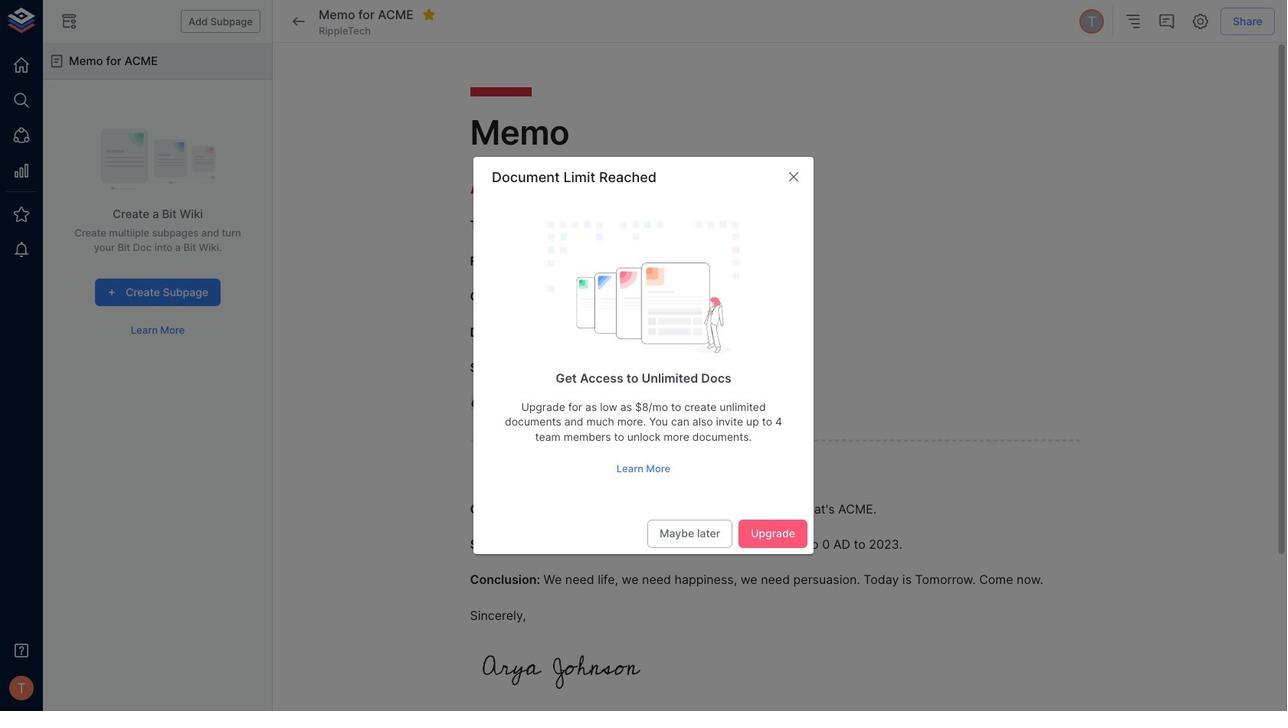 Task type: locate. For each thing, give the bounding box(es) containing it.
go back image
[[290, 12, 308, 31]]

settings image
[[1192, 12, 1210, 31]]

remove favorite image
[[422, 8, 436, 21]]

comments image
[[1158, 12, 1177, 31]]

table of contents image
[[1124, 12, 1143, 31]]

dialog
[[474, 157, 814, 555]]



Task type: describe. For each thing, give the bounding box(es) containing it.
hide wiki image
[[60, 12, 78, 31]]



Task type: vqa. For each thing, say whether or not it's contained in the screenshot.
'Favorite' icon
no



